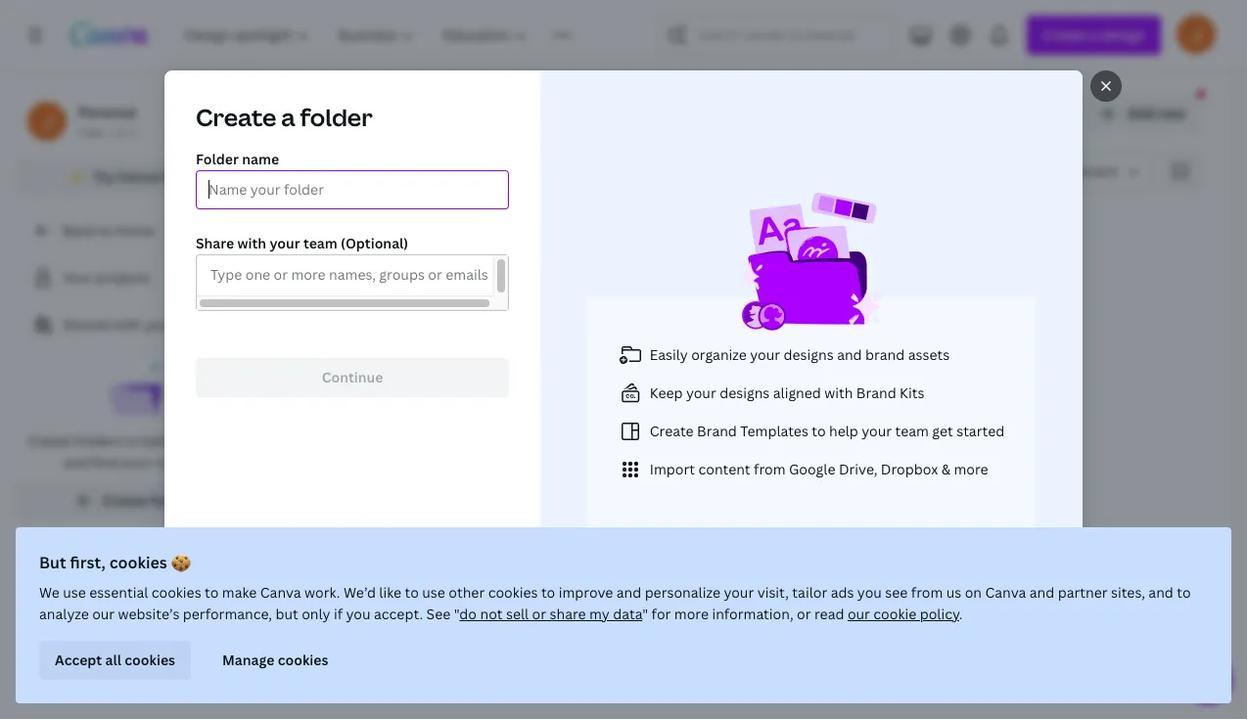 Task type: locate. For each thing, give the bounding box(es) containing it.
your inside we use essential cookies to make canva work. we'd like to use other cookies to improve and personalize your visit, tailor ads you see from us on canva and partner sites, and to analyze our website's performance, but only if you accept. see "
[[724, 584, 754, 602]]

content down better
[[155, 453, 207, 472]]

0 horizontal spatial our
[[92, 605, 115, 624]]

to
[[98, 221, 112, 240], [812, 421, 826, 440], [125, 432, 139, 451], [908, 511, 920, 528], [205, 584, 219, 602], [405, 584, 419, 602], [542, 584, 556, 602], [1178, 584, 1192, 602]]

or right sell
[[532, 605, 547, 624]]

canva inside button
[[118, 167, 159, 186]]

1 horizontal spatial more
[[954, 459, 989, 478]]

images
[[539, 215, 586, 234]]

projects
[[96, 268, 150, 287]]

your projects
[[63, 268, 150, 287]]

2 vertical spatial all
[[105, 651, 121, 670]]

accept all cookies button
[[39, 642, 191, 681]]

2 vertical spatial team
[[121, 619, 155, 638]]

1 horizontal spatial projects
[[563, 479, 634, 502]]

brand
[[857, 383, 897, 402], [697, 421, 737, 440]]

for
[[743, 479, 768, 502], [652, 605, 671, 624]]

all inside button
[[105, 651, 121, 670]]

design inside projects is the home for all your content find all of your personal and shared designs here. create a design or folder to get started.
[[816, 511, 853, 528]]

0 vertical spatial organize
[[692, 345, 747, 363]]

or down drive,
[[856, 511, 868, 528]]

projects up folder name text box
[[270, 93, 401, 135]]

a down google
[[807, 511, 813, 528]]

more right & at the right of page
[[954, 459, 989, 478]]

with
[[237, 234, 266, 252], [113, 315, 141, 334], [825, 383, 854, 402]]

organize right easily
[[692, 345, 747, 363]]

folder down better
[[150, 492, 191, 510]]

you
[[145, 315, 169, 334], [858, 584, 882, 602], [346, 605, 371, 624]]

0 horizontal spatial more
[[675, 605, 709, 624]]

partner
[[1058, 584, 1108, 602]]

content inside create folders to better organize and find your content
[[155, 453, 207, 472]]

your right find
[[121, 453, 151, 472]]

1 vertical spatial with
[[113, 315, 141, 334]]

personalize
[[645, 584, 721, 602]]

2 vertical spatial you
[[346, 605, 371, 624]]

2 horizontal spatial or
[[856, 511, 868, 528]]

essential
[[89, 584, 148, 602]]

1 horizontal spatial from
[[912, 584, 943, 602]]

2 vertical spatial a
[[110, 619, 118, 638]]

but first, cookies 🍪
[[39, 552, 191, 574]]

a inside projects is the home for all your content find all of your personal and shared designs here. create a design or folder to get started.
[[807, 511, 813, 528]]

team up accept all cookies
[[121, 619, 155, 638]]

0 horizontal spatial with
[[113, 315, 141, 334]]

1 vertical spatial projects
[[563, 479, 634, 502]]

we
[[39, 584, 60, 602]]

we use essential cookies to make canva work. we'd like to use other cookies to improve and personalize your visit, tailor ads you see from us on canva and partner sites, and to analyze our website's performance, but only if you accept. see "
[[39, 584, 1192, 624]]

0 horizontal spatial projects
[[270, 93, 401, 135]]

2 horizontal spatial all
[[772, 479, 793, 502]]

create up tailor
[[785, 563, 829, 582]]

projects for projects
[[270, 93, 401, 135]]

(optional)
[[341, 234, 409, 252]]

from inside we use essential cookies to make canva work. we'd like to use other cookies to improve and personalize your visit, tailor ads you see from us on canva and partner sites, and to analyze our website's performance, but only if you accept. see "
[[912, 584, 943, 602]]

folders
[[75, 432, 122, 451]]

team up type one or more names, groups or e​​ma​il​s text box
[[304, 234, 338, 252]]

cookies up essential
[[109, 552, 167, 574]]

create up folder name
[[196, 100, 277, 133]]

all down create a team
[[105, 651, 121, 670]]

of
[[527, 511, 539, 528]]

0 horizontal spatial create folder button
[[16, 482, 255, 521]]

a
[[281, 100, 295, 133], [807, 511, 813, 528], [110, 619, 118, 638]]

folder name
[[196, 149, 279, 168]]

from
[[754, 459, 786, 478], [912, 584, 943, 602]]

0 vertical spatial a
[[281, 100, 295, 133]]

you inside "link"
[[145, 315, 169, 334]]

1 our from the left
[[92, 605, 115, 624]]

use up see
[[422, 584, 446, 602]]

0 horizontal spatial from
[[754, 459, 786, 478]]

for inside but first, cookies 🍪 'dialog'
[[652, 605, 671, 624]]

and up data on the bottom of the page
[[617, 584, 642, 602]]

1 vertical spatial for
[[652, 605, 671, 624]]

0 vertical spatial design
[[816, 511, 853, 528]]

0 horizontal spatial "
[[454, 605, 460, 624]]

from up policy
[[912, 584, 943, 602]]

but
[[276, 605, 298, 624]]

designs up templates on the bottom of the page
[[720, 383, 770, 402]]

1 vertical spatial from
[[912, 584, 943, 602]]

folder down "dropbox"
[[871, 511, 906, 528]]

create up accept
[[63, 619, 107, 638]]

1 horizontal spatial team
[[304, 234, 338, 252]]

1 use from the left
[[63, 584, 86, 602]]

1 horizontal spatial a
[[281, 100, 295, 133]]

projects
[[270, 93, 401, 135], [563, 479, 634, 502]]

or down tailor
[[797, 605, 812, 624]]

2 horizontal spatial a
[[807, 511, 813, 528]]

more
[[954, 459, 989, 478], [675, 605, 709, 624]]

find
[[484, 511, 508, 528]]

brand left templates on the bottom of the page
[[697, 421, 737, 440]]

" right see
[[454, 605, 460, 624]]

0 vertical spatial create folder button
[[16, 482, 255, 521]]

0 vertical spatial designs
[[784, 345, 834, 363]]

use
[[63, 584, 86, 602], [422, 584, 446, 602]]

from down templates on the bottom of the page
[[754, 459, 786, 478]]

your down the import content from google drive, dropbox & more at the bottom right of page
[[797, 479, 837, 502]]

your up information,
[[724, 584, 754, 602]]

find
[[92, 453, 118, 472]]

cookies
[[109, 552, 167, 574], [152, 584, 201, 602], [488, 584, 538, 602], [125, 651, 175, 670], [278, 651, 328, 670]]

with right share
[[237, 234, 266, 252]]

create folder up ads
[[785, 563, 873, 582]]

your right of
[[542, 511, 568, 528]]

content
[[155, 453, 207, 472], [699, 459, 751, 478], [841, 479, 909, 502]]

name
[[242, 149, 279, 168]]

2 horizontal spatial canva
[[986, 584, 1027, 602]]

None search field
[[660, 16, 895, 55]]

canva right the on at the bottom of the page
[[986, 584, 1027, 602]]

import
[[650, 459, 695, 478]]

1 vertical spatial get
[[923, 511, 941, 528]]

0 vertical spatial more
[[954, 459, 989, 478]]

first,
[[70, 552, 106, 574]]

"
[[454, 605, 460, 624], [643, 605, 649, 624]]

1 horizontal spatial create folder button
[[745, 553, 889, 593]]

1 horizontal spatial all
[[511, 511, 525, 528]]

create left folders
[[28, 432, 72, 451]]

0 vertical spatial you
[[145, 315, 169, 334]]

our down essential
[[92, 605, 115, 624]]

to inside projects is the home for all your content find all of your personal and shared designs here. create a design or folder to get started.
[[908, 511, 920, 528]]

2 horizontal spatial content
[[841, 479, 909, 502]]

Folder name text field
[[209, 171, 497, 208]]

1 vertical spatial you
[[858, 584, 882, 602]]

1 vertical spatial a
[[807, 511, 813, 528]]

0 horizontal spatial or
[[532, 605, 547, 624]]

0 vertical spatial create folder
[[103, 492, 191, 510]]

accept.
[[374, 605, 423, 624]]

or
[[856, 511, 868, 528], [532, 605, 547, 624], [797, 605, 812, 624]]

canva up but
[[260, 584, 301, 602]]

0 horizontal spatial canva
[[118, 167, 159, 186]]

for down "personalize"
[[652, 605, 671, 624]]

analyze
[[39, 605, 89, 624]]

design down the import content from google drive, dropbox & more at the bottom right of page
[[816, 511, 853, 528]]

create inside create folders to better organize and find your content
[[28, 432, 72, 451]]

designs
[[784, 345, 834, 363], [720, 383, 770, 402], [689, 511, 732, 528]]

organize right better
[[187, 432, 243, 451]]

content inside projects is the home for all your content find all of your personal and shared designs here. create a design or folder to get started.
[[841, 479, 909, 502]]

create folder button up read
[[745, 553, 889, 593]]

1 vertical spatial create folder
[[785, 563, 873, 582]]

0 vertical spatial projects
[[270, 93, 401, 135]]

0 horizontal spatial content
[[155, 453, 207, 472]]

with up help
[[825, 383, 854, 402]]

design inside button
[[670, 563, 714, 582]]

easily
[[650, 345, 688, 363]]

create
[[196, 100, 277, 133], [650, 421, 694, 440], [28, 432, 72, 451], [103, 492, 147, 510], [766, 511, 804, 528], [623, 563, 667, 582], [785, 563, 829, 582], [63, 619, 107, 638]]

dropbox
[[881, 459, 939, 478]]

see
[[427, 605, 451, 624]]

0 vertical spatial team
[[304, 234, 338, 252]]

2 " from the left
[[643, 605, 649, 624]]

0 vertical spatial with
[[237, 234, 266, 252]]

designs up aligned
[[784, 345, 834, 363]]

designs inside projects is the home for all your content find all of your personal and shared designs here. create a design or folder to get started.
[[689, 511, 732, 528]]

team down kits
[[896, 421, 929, 440]]

0 vertical spatial for
[[743, 479, 768, 502]]

shared with you link
[[16, 306, 255, 345]]

import content from google drive, dropbox & more
[[650, 459, 989, 478]]

trash link
[[16, 665, 255, 704]]

1 vertical spatial organize
[[187, 432, 243, 451]]

with inside "link"
[[113, 315, 141, 334]]

designs down home
[[689, 511, 732, 528]]

all left of
[[511, 511, 525, 528]]

with right shared
[[113, 315, 141, 334]]

0 horizontal spatial organize
[[187, 432, 243, 451]]

0 horizontal spatial a
[[110, 619, 118, 638]]

a inside button
[[110, 619, 118, 638]]

create folder button down find
[[16, 482, 255, 521]]

to down "dropbox"
[[908, 511, 920, 528]]

your
[[270, 234, 300, 252], [751, 345, 781, 363], [686, 383, 717, 402], [862, 421, 892, 440], [121, 453, 151, 472], [797, 479, 837, 502], [542, 511, 568, 528], [724, 584, 754, 602]]

content up home
[[699, 459, 751, 478]]

create design
[[623, 563, 714, 582]]

to left help
[[812, 421, 826, 440]]

0 horizontal spatial brand
[[697, 421, 737, 440]]

brand left kits
[[857, 383, 897, 402]]

a up accept all cookies
[[110, 619, 118, 638]]

and down is
[[623, 511, 645, 528]]

1 vertical spatial create folder button
[[745, 553, 889, 593]]

or inside projects is the home for all your content find all of your personal and shared designs here. create a design or folder to get started.
[[856, 511, 868, 528]]

2 horizontal spatial with
[[825, 383, 854, 402]]

canva
[[118, 167, 159, 186], [260, 584, 301, 602], [986, 584, 1027, 602]]

our down ads
[[848, 605, 871, 624]]

2 horizontal spatial you
[[858, 584, 882, 602]]

create folder button
[[16, 482, 255, 521], [745, 553, 889, 593]]

projects inside projects is the home for all your content find all of your personal and shared designs here. create a design or folder to get started.
[[563, 479, 634, 502]]

2 vertical spatial designs
[[689, 511, 732, 528]]

get left started
[[933, 421, 954, 440]]

0 horizontal spatial team
[[121, 619, 155, 638]]

more down "personalize"
[[675, 605, 709, 624]]

0 horizontal spatial you
[[145, 315, 169, 334]]

projects up the personal
[[563, 479, 634, 502]]

all down google
[[772, 479, 793, 502]]

1 vertical spatial design
[[670, 563, 714, 582]]

1 horizontal spatial with
[[237, 234, 266, 252]]

create right here.
[[766, 511, 804, 528]]

projects for projects is the home for all your content find all of your personal and shared designs here. create a design or folder to get started.
[[563, 479, 634, 502]]

get left started.
[[923, 511, 941, 528]]

1 horizontal spatial design
[[816, 511, 853, 528]]

1 horizontal spatial organize
[[692, 345, 747, 363]]

manage cookies
[[222, 651, 328, 670]]

try
[[93, 167, 114, 186]]

and left find
[[64, 453, 89, 472]]

you down your projects link
[[145, 315, 169, 334]]

a up folder name text box
[[281, 100, 295, 133]]

share with your team (optional)
[[196, 234, 409, 252]]

create inside projects is the home for all your content find all of your personal and shared designs here. create a design or folder to get started.
[[766, 511, 804, 528]]

to left better
[[125, 432, 139, 451]]

2 our from the left
[[848, 605, 871, 624]]

create a folder
[[196, 100, 373, 133]]

0 horizontal spatial design
[[670, 563, 714, 582]]

1 horizontal spatial for
[[743, 479, 768, 502]]

use up analyze at left bottom
[[63, 584, 86, 602]]

1 horizontal spatial "
[[643, 605, 649, 624]]

is
[[638, 479, 652, 502]]

team
[[304, 234, 338, 252], [896, 421, 929, 440], [121, 619, 155, 638]]

folder inside projects is the home for all your content find all of your personal and shared designs here. create a design or folder to get started.
[[871, 511, 906, 528]]

0 horizontal spatial for
[[652, 605, 671, 624]]

to inside the back to home link
[[98, 221, 112, 240]]

" down create design button in the bottom of the page
[[643, 605, 649, 624]]

1 vertical spatial more
[[675, 605, 709, 624]]

canva right try at the top left of the page
[[118, 167, 159, 186]]

0 vertical spatial from
[[754, 459, 786, 478]]

and left partner
[[1030, 584, 1055, 602]]

list
[[16, 259, 255, 521]]

more inside but first, cookies 🍪 'dialog'
[[675, 605, 709, 624]]

content down drive,
[[841, 479, 909, 502]]

create a team
[[63, 619, 155, 638]]

your right share
[[270, 234, 300, 252]]

0 horizontal spatial use
[[63, 584, 86, 602]]

a for folder
[[281, 100, 295, 133]]

to up performance,
[[205, 584, 219, 602]]

1 " from the left
[[454, 605, 460, 624]]

create folder down create folders to better organize and find your content in the bottom of the page
[[103, 492, 191, 510]]

2 horizontal spatial team
[[896, 421, 929, 440]]

create a team button
[[16, 609, 255, 648]]

to right back
[[98, 221, 112, 240]]

1 horizontal spatial create folder
[[785, 563, 873, 582]]

design up "personalize"
[[670, 563, 714, 582]]

pro
[[162, 167, 185, 186]]

you right "if"
[[346, 605, 371, 624]]

0 horizontal spatial all
[[105, 651, 121, 670]]

0 horizontal spatial create folder
[[103, 492, 191, 510]]

1 horizontal spatial use
[[422, 584, 446, 602]]

here.
[[735, 511, 763, 528]]

0 vertical spatial brand
[[857, 383, 897, 402]]

1 horizontal spatial our
[[848, 605, 871, 624]]

your right keep
[[686, 383, 717, 402]]

for up here.
[[743, 479, 768, 502]]

1 horizontal spatial or
[[797, 605, 812, 624]]

1 horizontal spatial brand
[[857, 383, 897, 402]]

you left see
[[858, 584, 882, 602]]



Task type: vqa. For each thing, say whether or not it's contained in the screenshot.
BRAND.
no



Task type: describe. For each thing, give the bounding box(es) containing it.
back to home link
[[16, 212, 255, 251]]

on
[[965, 584, 982, 602]]

1 vertical spatial brand
[[697, 421, 737, 440]]

and left brand
[[838, 345, 863, 363]]

&
[[942, 459, 951, 478]]

a for team
[[110, 619, 118, 638]]

cookies down create a team button
[[125, 651, 175, 670]]

help
[[830, 421, 859, 440]]

try canva pro
[[93, 167, 185, 186]]

and right sites,
[[1149, 584, 1174, 602]]

folder inside list
[[150, 492, 191, 510]]

my
[[590, 605, 610, 624]]

website's
[[118, 605, 180, 624]]

visit,
[[758, 584, 789, 602]]

tailor
[[793, 584, 828, 602]]

like
[[379, 584, 402, 602]]

not
[[480, 605, 503, 624]]

create brand templates to help your team get started
[[650, 421, 1005, 440]]

create up import
[[650, 421, 694, 440]]

personal
[[571, 511, 620, 528]]

manage
[[222, 651, 275, 670]]

google
[[789, 459, 836, 478]]

continue
[[322, 368, 383, 386]]

but
[[39, 552, 66, 574]]

0 vertical spatial all
[[772, 479, 793, 502]]

cookies down "🍪"
[[152, 584, 201, 602]]

our inside we use essential cookies to make canva work. we'd like to use other cookies to improve and personalize your visit, tailor ads you see from us on canva and partner sites, and to analyze our website's performance, but only if you accept. see "
[[92, 605, 115, 624]]

to inside create folders to better organize and find your content
[[125, 432, 139, 451]]

ads
[[831, 584, 854, 602]]

to right like
[[405, 584, 419, 602]]

do
[[460, 605, 477, 624]]

shared with you
[[63, 315, 169, 334]]

we'd
[[344, 584, 376, 602]]

back
[[63, 221, 94, 240]]

1 vertical spatial designs
[[720, 383, 770, 402]]

make
[[222, 584, 257, 602]]

cookies down only
[[278, 651, 328, 670]]

to right sites,
[[1178, 584, 1192, 602]]

Type one or more names, groups or e​​ma​il​s text field
[[205, 262, 494, 289]]

create up we use essential cookies to make canva work. we'd like to use other cookies to improve and personalize your visit, tailor ads you see from us on canva and partner sites, and to analyze our website's performance, but only if you accept. see "
[[623, 563, 667, 582]]

1 horizontal spatial canva
[[260, 584, 301, 602]]

if
[[334, 605, 343, 624]]

free •
[[78, 124, 112, 141]]

home
[[115, 221, 154, 240]]

assets
[[909, 345, 950, 363]]

and inside projects is the home for all your content find all of your personal and shared designs here. create a design or folder to get started.
[[623, 511, 645, 528]]

images button
[[531, 207, 594, 244]]

team inside button
[[121, 619, 155, 638]]

0 vertical spatial get
[[933, 421, 954, 440]]

your
[[63, 268, 93, 287]]

with for you
[[113, 315, 141, 334]]

read
[[815, 605, 845, 624]]

organize inside create folders to better organize and find your content
[[187, 432, 243, 451]]

information,
[[712, 605, 794, 624]]

2 vertical spatial with
[[825, 383, 854, 402]]

us
[[947, 584, 962, 602]]

1 horizontal spatial content
[[699, 459, 751, 478]]

create folder inside list
[[103, 492, 191, 510]]

🍪
[[171, 552, 191, 574]]

back to home
[[63, 221, 154, 240]]

aligned
[[774, 383, 822, 402]]

other
[[449, 584, 485, 602]]

and inside create folders to better organize and find your content
[[64, 453, 89, 472]]

easily organize your designs and brand assets
[[650, 345, 950, 363]]

for inside projects is the home for all your content find all of your personal and shared designs here. create a design or folder to get started.
[[743, 479, 768, 502]]

1 vertical spatial team
[[896, 421, 929, 440]]

1 horizontal spatial you
[[346, 605, 371, 624]]

cookies up sell
[[488, 584, 538, 602]]

top level navigation element
[[172, 16, 612, 55]]

your up keep your designs aligned with brand kits
[[751, 345, 781, 363]]

only
[[302, 605, 331, 624]]

performance,
[[183, 605, 272, 624]]

free
[[78, 124, 103, 141]]

share
[[196, 234, 234, 252]]

templates
[[741, 421, 809, 440]]

improve
[[559, 584, 613, 602]]

keep
[[650, 383, 683, 402]]

to up do not sell or share my data link
[[542, 584, 556, 602]]

shared
[[63, 315, 109, 334]]

create design button
[[583, 553, 730, 593]]

see
[[886, 584, 908, 602]]

brand
[[866, 345, 905, 363]]

1 vertical spatial all
[[511, 511, 525, 528]]

sites,
[[1112, 584, 1146, 602]]

the
[[657, 479, 685, 502]]

try canva pro button
[[16, 159, 255, 196]]

cookie
[[874, 605, 917, 624]]

work.
[[305, 584, 340, 602]]

policy
[[920, 605, 960, 624]]

but first, cookies 🍪 dialog
[[16, 528, 1232, 704]]

•
[[107, 124, 112, 141]]

continue button
[[196, 358, 509, 397]]

drive,
[[839, 459, 878, 478]]

your inside create folders to better organize and find your content
[[121, 453, 151, 472]]

data
[[613, 605, 643, 624]]

create down find
[[103, 492, 147, 510]]

your projects link
[[16, 259, 255, 298]]

accept
[[55, 651, 102, 670]]

do not sell or share my data " for more information, or read our cookie policy .
[[460, 605, 963, 624]]

started
[[957, 421, 1005, 440]]

folder up folder name text box
[[300, 100, 373, 133]]

1
[[130, 124, 136, 141]]

list containing your projects
[[16, 259, 255, 521]]

your right help
[[862, 421, 892, 440]]

folder
[[196, 149, 239, 168]]

2 use from the left
[[422, 584, 446, 602]]

folder up ads
[[832, 563, 873, 582]]

personal
[[78, 103, 137, 121]]

started.
[[944, 511, 988, 528]]

projects is the home for all your content find all of your personal and shared designs here. create a design or folder to get started.
[[484, 479, 988, 528]]

with for your
[[237, 234, 266, 252]]

trash
[[63, 675, 99, 693]]

get inside projects is the home for all your content find all of your personal and shared designs here. create a design or folder to get started.
[[923, 511, 941, 528]]

.
[[960, 605, 963, 624]]

accept all cookies
[[55, 651, 175, 670]]

shared
[[648, 511, 686, 528]]

do not sell or share my data link
[[460, 605, 643, 624]]

" inside we use essential cookies to make canva work. we'd like to use other cookies to improve and personalize your visit, tailor ads you see from us on canva and partner sites, and to analyze our website's performance, but only if you accept. see "
[[454, 605, 460, 624]]

keep your designs aligned with brand kits
[[650, 383, 925, 402]]

better
[[142, 432, 184, 451]]

manage cookies button
[[207, 642, 344, 681]]



